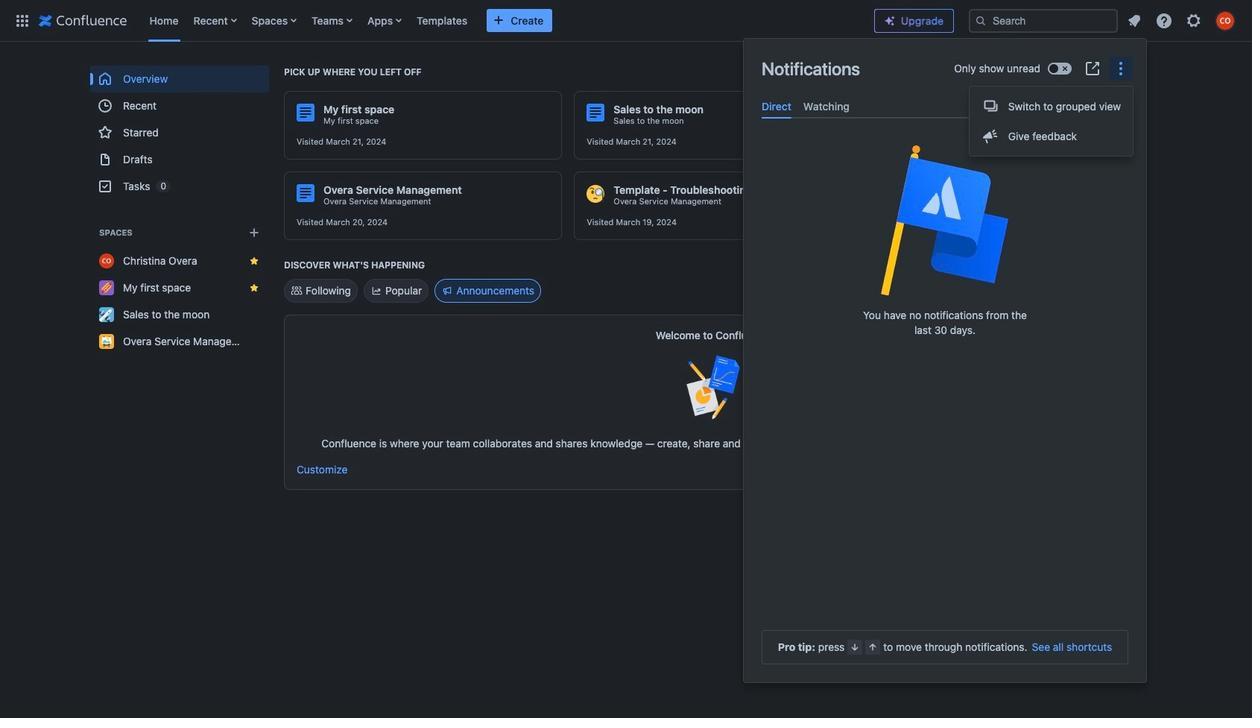 Task type: vqa. For each thing, say whether or not it's contained in the screenshot.
bottommost select
no



Task type: describe. For each thing, give the bounding box(es) containing it.
:notebook: image
[[877, 185, 895, 203]]

premium image
[[884, 15, 896, 27]]

0 horizontal spatial group
[[90, 66, 269, 200]]

unstar this space image
[[248, 282, 260, 294]]

arrow up image
[[867, 641, 879, 653]]

unstar this space image
[[248, 255, 260, 267]]

Search field
[[969, 9, 1118, 32]]

open notifications in a new tab image
[[1084, 60, 1102, 78]]

create a space image
[[245, 224, 263, 242]]

:notebook: image
[[877, 185, 895, 203]]

help icon image
[[1156, 12, 1174, 29]]



Task type: locate. For each thing, give the bounding box(es) containing it.
tab list
[[756, 94, 1135, 119]]

list for premium icon at the top of the page
[[1121, 7, 1244, 34]]

list for appswitcher icon
[[142, 0, 863, 41]]

search image
[[975, 15, 987, 26]]

group
[[90, 66, 269, 200], [970, 86, 1133, 156]]

settings icon image
[[1186, 12, 1203, 29]]

dialog
[[744, 39, 1147, 682]]

1 horizontal spatial group
[[970, 86, 1133, 156]]

:face_with_monocle: image
[[587, 185, 605, 203], [587, 185, 605, 203]]

0 horizontal spatial list
[[142, 0, 863, 41]]

appswitcher icon image
[[13, 12, 31, 29]]

list
[[142, 0, 863, 41], [1121, 7, 1244, 34]]

arrow down image
[[850, 641, 861, 653]]

more image
[[1112, 60, 1130, 78]]

confluence image
[[39, 12, 127, 29], [39, 12, 127, 29]]

global element
[[9, 0, 863, 41]]

notification icon image
[[1126, 12, 1144, 29]]

tab panel
[[756, 119, 1135, 131]]

banner
[[0, 0, 1253, 45]]

1 horizontal spatial list
[[1121, 7, 1244, 34]]

None search field
[[969, 9, 1118, 32]]



